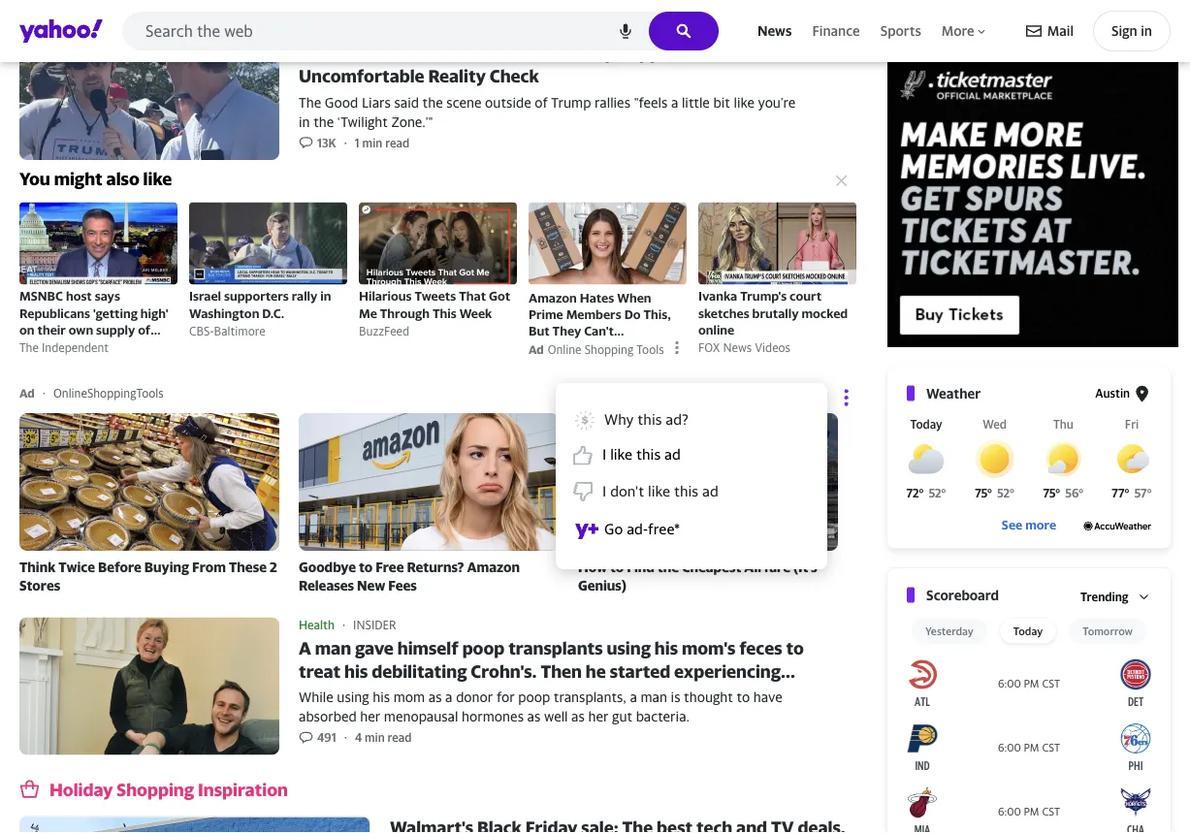 Task type: locate. For each thing, give the bounding box(es) containing it.
2 cst from the top
[[1042, 741, 1060, 754]]

baltimore
[[214, 324, 266, 338]]

he
[[586, 661, 606, 682]]

pm for phi
[[1024, 741, 1040, 754]]

2 horizontal spatial his
[[655, 637, 678, 658]]

0 vertical spatial cst
[[1042, 677, 1060, 690]]

0 horizontal spatial ad
[[665, 446, 681, 463]]

cst inside the 6:00 pm cst link
[[1042, 805, 1060, 818]]

like inside button
[[610, 446, 633, 463]]

min right 1
[[362, 136, 382, 149]]

0 horizontal spatial using
[[337, 689, 369, 705]]

ad link down election
[[19, 387, 42, 400]]

trump left rallies
[[551, 94, 591, 110]]

1 horizontal spatial his
[[373, 689, 390, 705]]

1 vertical spatial today
[[1014, 625, 1043, 637]]

ad inside i like this ad button
[[665, 446, 681, 463]]

to up the new
[[359, 559, 373, 575]]

his up started
[[655, 637, 678, 658]]

'getting
[[93, 305, 138, 320]]

brutally
[[752, 305, 799, 320]]

75 left the 56
[[1043, 487, 1056, 500]]

on
[[19, 322, 34, 337]]

man inside while using his mom as a donor for poop transplants, a man is thought to have absorbed her menopausal hormones as well as her gut bacteria.
[[641, 689, 667, 705]]

2 i from the top
[[602, 482, 607, 500]]

2 52 from the left
[[997, 487, 1010, 500]]

1 horizontal spatial ad
[[702, 482, 719, 500]]

this
[[638, 411, 662, 428], [636, 446, 661, 463], [674, 482, 699, 500]]

donor
[[456, 689, 493, 705]]

like inside 'button'
[[648, 482, 670, 500]]

0 horizontal spatial 52
[[929, 487, 941, 500]]

see more
[[1002, 517, 1057, 532]]

today right yesterday button
[[1014, 625, 1043, 637]]

free
[[376, 559, 404, 575]]

to up genius)
[[610, 559, 624, 575]]

man
[[315, 637, 351, 658], [641, 689, 667, 705]]

own
[[69, 322, 93, 337]]

3 6:00 from the top
[[998, 805, 1021, 818]]

election
[[19, 339, 66, 354]]

1 horizontal spatial of
[[535, 94, 548, 110]]

2 horizontal spatial a
[[671, 94, 678, 110]]

2 vertical spatial in
[[320, 289, 331, 304]]

supporters
[[224, 289, 289, 304]]

1 52 from the left
[[929, 487, 941, 500]]

videos
[[755, 341, 791, 355]]

a up "gut"
[[630, 689, 637, 705]]

shopping right the holiday
[[117, 779, 194, 800]]

mom's
[[682, 637, 736, 658]]

0 vertical spatial in
[[1141, 23, 1153, 39]]

in inside israel supporters rally in washington d.c. cbs-baltimore
[[320, 289, 331, 304]]

ad down election
[[19, 387, 35, 400]]

like down why
[[610, 446, 633, 463]]

read down zone.'"
[[385, 136, 409, 149]]

°
[[919, 487, 924, 500], [941, 487, 946, 500], [987, 487, 993, 500], [1010, 487, 1015, 500], [1056, 487, 1061, 500], [1079, 487, 1084, 500], [1125, 487, 1130, 500], [1147, 487, 1152, 500]]

1 horizontal spatial using
[[607, 637, 651, 658]]

find
[[627, 559, 655, 575]]

this down i like this ad button
[[674, 482, 699, 500]]

of right outside
[[535, 94, 548, 110]]

phi
[[1129, 759, 1143, 773]]

6:00 for ind
[[998, 741, 1021, 754]]

0 horizontal spatial shopping
[[117, 779, 194, 800]]

52 right 72
[[929, 487, 941, 500]]

1 vertical spatial his
[[345, 661, 368, 682]]

1 vertical spatial poop
[[518, 689, 550, 705]]

ad-
[[627, 521, 648, 538]]

supporters
[[619, 42, 712, 63]]

to inside goodbye to free returns? amazon releases new fees
[[359, 559, 373, 575]]

in right sign
[[1141, 23, 1153, 39]]

news down online
[[723, 341, 752, 355]]

amazon up prime
[[529, 290, 577, 305]]

0 vertical spatial amazon
[[529, 290, 577, 305]]

· left 4
[[344, 731, 347, 744]]

1 6:00 pm cst from the top
[[998, 677, 1060, 690]]

Search query text field
[[122, 12, 719, 50]]

i like this ad
[[602, 446, 681, 463]]

from
[[192, 559, 226, 575]]

0 horizontal spatial the
[[19, 341, 39, 355]]

like
[[734, 94, 755, 110], [143, 168, 172, 189], [610, 446, 633, 463], [648, 482, 670, 500]]

returns?
[[407, 559, 464, 575]]

ad link down but
[[529, 343, 544, 356]]

uncomfortable
[[299, 65, 424, 86]]

0 vertical spatial man
[[315, 637, 351, 658]]

the
[[423, 94, 443, 110], [313, 113, 334, 129], [658, 559, 679, 575]]

airfare
[[744, 559, 791, 575]]

the down on
[[19, 341, 39, 355]]

pm for det
[[1024, 677, 1040, 690]]

0 vertical spatial i
[[602, 446, 607, 463]]

0 vertical spatial 6:00 pm cst
[[998, 677, 1060, 690]]

accuweather image
[[1084, 522, 1152, 531]]

israel supporters rally in washington d.c. cbs-baltimore
[[189, 289, 331, 338]]

1 vertical spatial ad
[[19, 387, 35, 400]]

to left have
[[737, 689, 750, 705]]

1 i from the top
[[602, 446, 607, 463]]

news up pranksters
[[299, 23, 328, 36]]

a inside the good liars said the scene outside of trump rallies "feels a little bit like you're in the 'twilight zone.'"
[[671, 94, 678, 110]]

1 vertical spatial using
[[337, 689, 369, 705]]

a left donor
[[445, 689, 453, 705]]

0 vertical spatial using
[[607, 637, 651, 658]]

1 75 from the left
[[975, 487, 987, 500]]

poop
[[462, 637, 505, 658], [518, 689, 550, 705]]

0 vertical spatial ad
[[665, 446, 681, 463]]

i left don't
[[602, 482, 607, 500]]

the up 13k
[[313, 113, 334, 129]]

1 horizontal spatial ad link
[[529, 343, 544, 356]]

pranksters confront delusional trump supporters with uncomfortable reality check
[[299, 42, 756, 86]]

members
[[566, 307, 622, 322]]

2 6:00 from the top
[[998, 741, 1021, 754]]

min right 4
[[365, 731, 385, 744]]

the left good
[[299, 94, 321, 110]]

his left 'mom'
[[373, 689, 390, 705]]

1 vertical spatial ad link
[[19, 387, 42, 400]]

0 vertical spatial today
[[910, 417, 943, 431]]

of down the high'
[[138, 322, 151, 337]]

today down "weather"
[[910, 417, 943, 431]]

mom
[[394, 689, 425, 705]]

1 vertical spatial trump
[[551, 94, 591, 110]]

1 horizontal spatial the
[[299, 94, 321, 110]]

0 horizontal spatial 75
[[975, 487, 987, 500]]

1 vertical spatial this
[[636, 446, 661, 463]]

in left 'twilight
[[299, 113, 310, 129]]

as right well
[[572, 709, 585, 725]]

reality
[[428, 65, 486, 86]]

trump inside the good liars said the scene outside of trump rallies "feels a little bit like you're in the 'twilight zone.'"
[[551, 94, 591, 110]]

75 right the 72 ° 52 °
[[975, 487, 987, 500]]

himself
[[397, 637, 459, 658]]

2 pm from the top
[[1024, 741, 1040, 754]]

0 vertical spatial ad
[[529, 343, 544, 356]]

0 vertical spatial the
[[299, 94, 321, 110]]

52 up see
[[997, 487, 1010, 500]]

new
[[357, 577, 385, 593]]

health · insider
[[299, 618, 396, 632]]

1 vertical spatial min
[[365, 731, 385, 744]]

more
[[1026, 517, 1057, 532]]

austin
[[1096, 387, 1130, 400]]

buying
[[144, 559, 189, 575]]

feces
[[739, 637, 783, 658]]

1 horizontal spatial shopping
[[585, 343, 634, 356]]

None search field
[[122, 12, 719, 56]]

the inside the good liars said the scene outside of trump rallies "feels a little bit like you're in the 'twilight zone.'"
[[299, 94, 321, 110]]

news left the finance
[[758, 22, 792, 38]]

yesterday
[[926, 625, 974, 637]]

mail
[[1048, 23, 1074, 39]]

shopping down can't...
[[585, 343, 634, 356]]

· left 1
[[344, 136, 347, 149]]

to inside while using his mom as a donor for poop transplants, a man is thought to have absorbed her menopausal hormones as well as her gut bacteria.
[[737, 689, 750, 705]]

her up the '491 · 4 min read'
[[360, 709, 381, 725]]

in inside the good liars said the scene outside of trump rallies "feels a little bit like you're in the 'twilight zone.'"
[[299, 113, 310, 129]]

amazon inside amazon hates when prime members do this, but they can't...
[[529, 290, 577, 305]]

to inside 'a man gave himself poop transplants using his mom's feces to treat his debilitating crohn's. then he started experiencing her menopause symptoms.'
[[786, 637, 804, 658]]

2 vertical spatial this
[[674, 482, 699, 500]]

6:00 pm cst inside the 6:00 pm cst link
[[998, 805, 1060, 818]]

·
[[344, 136, 347, 149], [42, 386, 46, 401], [342, 618, 345, 632], [344, 731, 347, 744]]

i for i don't like this ad
[[602, 482, 607, 500]]

1 horizontal spatial man
[[641, 689, 667, 705]]

0 horizontal spatial ad link
[[19, 387, 42, 400]]

the right find
[[658, 559, 679, 575]]

0 horizontal spatial her
[[299, 684, 327, 705]]

poop up crohn's.
[[462, 637, 505, 658]]

cst for phi
[[1042, 741, 1060, 754]]

a
[[671, 94, 678, 110], [445, 689, 453, 705], [630, 689, 637, 705]]

ad inside i don't like this ad 'button'
[[702, 482, 719, 500]]

shopping
[[585, 343, 634, 356], [117, 779, 194, 800]]

using up started
[[607, 637, 651, 658]]

1 vertical spatial pm
[[1024, 741, 1040, 754]]

can't...
[[584, 323, 624, 338]]

poop right the for
[[518, 689, 550, 705]]

her down 'treat'
[[299, 684, 327, 705]]

i down why
[[602, 446, 607, 463]]

close image
[[831, 171, 851, 190]]

in
[[1141, 23, 1153, 39], [299, 113, 310, 129], [320, 289, 331, 304]]

1 6:00 from the top
[[998, 677, 1021, 690]]

0 vertical spatial poop
[[462, 637, 505, 658]]

1 vertical spatial i
[[602, 482, 607, 500]]

but
[[529, 323, 550, 338]]

0 horizontal spatial man
[[315, 637, 351, 658]]

1 horizontal spatial her
[[360, 709, 381, 725]]

i inside button
[[602, 446, 607, 463]]

2 horizontal spatial in
[[1141, 23, 1153, 39]]

0 vertical spatial the
[[423, 94, 443, 110]]

0 vertical spatial of
[[535, 94, 548, 110]]

tab list
[[907, 618, 1152, 644]]

1 horizontal spatial 75
[[1043, 487, 1056, 500]]

today button
[[1000, 618, 1057, 644]]

1 pm from the top
[[1024, 677, 1040, 690]]

8 ° from the left
[[1147, 487, 1152, 500]]

0 horizontal spatial of
[[138, 322, 151, 337]]

2 75 from the left
[[1043, 487, 1056, 500]]

of inside the good liars said the scene outside of trump rallies "feels a little bit like you're in the 'twilight zone.'"
[[535, 94, 548, 110]]

2 vertical spatial 6:00 pm cst
[[998, 805, 1060, 818]]

1 vertical spatial amazon
[[467, 559, 520, 575]]

72
[[907, 487, 919, 500]]

using up absorbed
[[337, 689, 369, 705]]

this left ad?
[[638, 411, 662, 428]]

they
[[553, 323, 581, 338]]

washington
[[189, 305, 259, 320]]

supply
[[96, 322, 135, 337]]

man up bacteria.
[[641, 689, 667, 705]]

trump up rallies
[[561, 42, 615, 63]]

1 vertical spatial ad
[[702, 482, 719, 500]]

wed
[[983, 417, 1007, 431]]

rally
[[292, 289, 318, 304]]

read down menopausal
[[388, 731, 412, 744]]

1 vertical spatial in
[[299, 113, 310, 129]]

you
[[19, 168, 50, 189]]

2 vertical spatial the
[[658, 559, 679, 575]]

his down gave
[[345, 661, 368, 682]]

0 vertical spatial 6:00
[[998, 677, 1021, 690]]

read for man
[[388, 731, 412, 744]]

1 horizontal spatial amazon
[[529, 290, 577, 305]]

0 horizontal spatial poop
[[462, 637, 505, 658]]

52
[[929, 487, 941, 500], [997, 487, 1010, 500]]

· right health
[[342, 618, 345, 632]]

· down election
[[42, 386, 46, 401]]

delusional
[[471, 42, 557, 63]]

52 for 72 ° 52 °
[[929, 487, 941, 500]]

i like this ad button
[[566, 437, 802, 474]]

0 horizontal spatial amazon
[[467, 559, 520, 575]]

2 horizontal spatial the
[[658, 559, 679, 575]]

tomorrow
[[1083, 625, 1133, 637]]

1 vertical spatial cst
[[1042, 741, 1060, 754]]

to right feces
[[786, 637, 804, 658]]

0 vertical spatial read
[[385, 136, 409, 149]]

2
[[270, 559, 277, 575]]

the right the said
[[423, 94, 443, 110]]

little
[[682, 94, 710, 110]]

toolbar
[[1026, 11, 1171, 51]]

ad inside the ad · onlineshoppingtools
[[19, 387, 35, 400]]

rallies
[[595, 94, 631, 110]]

1 vertical spatial 6:00
[[998, 741, 1021, 754]]

0 horizontal spatial today
[[910, 417, 943, 431]]

like right bit
[[734, 94, 755, 110]]

0 vertical spatial ad link
[[529, 343, 544, 356]]

1 vertical spatial the
[[19, 341, 39, 355]]

1 vertical spatial the
[[313, 113, 334, 129]]

2 6:00 pm cst from the top
[[998, 741, 1060, 754]]

in right rally
[[320, 289, 331, 304]]

77 ° 57 °
[[1112, 487, 1152, 500]]

free*
[[648, 521, 680, 538]]

1 vertical spatial man
[[641, 689, 667, 705]]

ad down ad?
[[665, 446, 681, 463]]

i inside 'button'
[[602, 482, 607, 500]]

ad down i like this ad button
[[702, 482, 719, 500]]

this down why this ad?
[[636, 446, 661, 463]]

1 vertical spatial 6:00 pm cst
[[998, 741, 1060, 754]]

as left well
[[527, 709, 541, 725]]

6:00 pm cst
[[998, 677, 1060, 690], [998, 741, 1060, 754], [998, 805, 1060, 818]]

0 vertical spatial min
[[362, 136, 382, 149]]

491 comments element
[[317, 730, 336, 746]]

before
[[98, 559, 142, 575]]

1 vertical spatial read
[[388, 731, 412, 744]]

like right also
[[143, 168, 172, 189]]

2 vertical spatial cst
[[1042, 805, 1060, 818]]

genius)
[[578, 577, 627, 593]]

ad down but
[[529, 343, 544, 356]]

of
[[535, 94, 548, 110], [138, 322, 151, 337]]

amazon right returns?
[[467, 559, 520, 575]]

holiday shopping inspiration link
[[49, 779, 288, 802]]

0 horizontal spatial the
[[313, 113, 334, 129]]

holiday shopping inspiration
[[49, 779, 288, 800]]

1 horizontal spatial in
[[320, 289, 331, 304]]

man up 'treat'
[[315, 637, 351, 658]]

0 vertical spatial trump
[[561, 42, 615, 63]]

0 horizontal spatial ad
[[19, 387, 35, 400]]

as up menopausal
[[429, 689, 442, 705]]

the good liars said the scene outside of trump rallies "feels a little bit like you're in the 'twilight zone.'"
[[299, 94, 796, 129]]

0 vertical spatial pm
[[1024, 677, 1040, 690]]

menopause
[[331, 684, 426, 705]]

1 vertical spatial of
[[138, 322, 151, 337]]

her down transplants,
[[588, 709, 609, 725]]

0 vertical spatial his
[[655, 637, 678, 658]]

then
[[541, 661, 582, 682]]

like right don't
[[648, 482, 670, 500]]

goodbye to free returns? amazon releases new fees link
[[299, 413, 578, 594]]

trump inside the pranksters confront delusional trump supporters with uncomfortable reality check
[[561, 42, 615, 63]]

1 horizontal spatial 52
[[997, 487, 1010, 500]]

2 vertical spatial pm
[[1024, 805, 1040, 818]]

1 horizontal spatial ad
[[529, 343, 544, 356]]

news
[[758, 22, 792, 38], [299, 23, 328, 36], [723, 341, 752, 355]]

3 cst from the top
[[1042, 805, 1060, 818]]

sign in
[[1112, 23, 1153, 39]]

today inside button
[[1014, 625, 1043, 637]]

2 vertical spatial his
[[373, 689, 390, 705]]

how to find the cheapest airfare (it's genius)
[[578, 559, 818, 593]]

view your locations image
[[1134, 385, 1152, 403]]

0 horizontal spatial in
[[299, 113, 310, 129]]

1 horizontal spatial poop
[[518, 689, 550, 705]]

a left little
[[671, 94, 678, 110]]

1 cst from the top
[[1042, 677, 1060, 690]]

2 horizontal spatial her
[[588, 709, 609, 725]]

2 vertical spatial 6:00
[[998, 805, 1021, 818]]

3 6:00 pm cst from the top
[[998, 805, 1060, 818]]

got
[[489, 289, 510, 304]]

1 horizontal spatial today
[[1014, 625, 1043, 637]]

ad for online
[[529, 343, 544, 356]]

1 horizontal spatial news
[[723, 341, 752, 355]]

56
[[1066, 487, 1079, 500]]

think twice before buying from these 2 stores
[[19, 559, 277, 593]]

his
[[655, 637, 678, 658], [345, 661, 368, 682], [373, 689, 390, 705]]



Task type: describe. For each thing, give the bounding box(es) containing it.
poop inside while using his mom as a donor for poop transplants, a man is thought to have absorbed her menopausal hormones as well as her gut bacteria.
[[518, 689, 550, 705]]

1 horizontal spatial the
[[423, 94, 443, 110]]

cheapest
[[682, 559, 742, 575]]

77
[[1112, 487, 1125, 500]]

news link
[[754, 18, 796, 43]]

· for 491 · 4 min read
[[344, 731, 347, 744]]

amazon inside goodbye to free returns? amazon releases new fees
[[467, 559, 520, 575]]

republicans
[[19, 305, 90, 320]]

search image
[[676, 23, 692, 39]]

onlineshoppingtools link
[[53, 387, 164, 400]]

hilarious
[[359, 289, 412, 304]]

72 ° 52 °
[[907, 487, 946, 500]]

good
[[325, 94, 358, 110]]

thought
[[684, 689, 733, 705]]

onlineshoppingtools
[[53, 387, 164, 400]]

news inside ivanka trump's court sketches brutally mocked online fox news videos
[[723, 341, 752, 355]]

is
[[671, 689, 681, 705]]

i don't like this ad button
[[573, 474, 810, 508]]

the for the independent
[[19, 341, 39, 355]]

1 vertical spatial shopping
[[117, 779, 194, 800]]

how
[[578, 559, 607, 575]]

hates
[[580, 290, 614, 305]]

· for ad · onlineshoppingtools
[[42, 386, 46, 401]]

0 horizontal spatial news
[[299, 23, 328, 36]]

tools
[[637, 343, 664, 356]]

this inside 'button'
[[674, 482, 699, 500]]

court
[[790, 289, 822, 304]]

sports link
[[877, 18, 925, 43]]

6 ° from the left
[[1079, 487, 1084, 500]]

israel
[[189, 289, 221, 304]]

toolbar containing mail
[[1026, 11, 1171, 51]]

don't
[[610, 482, 644, 500]]

debilitating
[[372, 661, 467, 682]]

toggle to show ad feedback options image
[[667, 335, 687, 361]]

6:00 pm cst link
[[907, 787, 1152, 833]]

1 horizontal spatial a
[[630, 689, 637, 705]]

bit
[[714, 94, 730, 110]]

sports
[[881, 22, 921, 38]]

1 ° from the left
[[919, 487, 924, 500]]

with
[[716, 42, 756, 63]]

weather
[[926, 385, 981, 401]]

bacteria.
[[636, 709, 690, 725]]

6:00 pm cst for ind
[[998, 741, 1060, 754]]

ad for ·
[[19, 387, 35, 400]]

of inside msnbc host says republicans 'getting high' on their own supply of election lies
[[138, 322, 151, 337]]

cst for det
[[1042, 677, 1060, 690]]

min for confront
[[362, 136, 382, 149]]

5 ° from the left
[[1056, 487, 1061, 500]]

7 ° from the left
[[1125, 487, 1130, 500]]

gut
[[612, 709, 633, 725]]

52 for 75 ° 52 °
[[997, 487, 1010, 500]]

confront
[[392, 42, 467, 63]]

6:00 pm cst for atl
[[998, 677, 1060, 690]]

6:00 for atl
[[998, 677, 1021, 690]]

symptoms.
[[430, 684, 521, 705]]

you might also like
[[19, 168, 172, 189]]

using inside 'a man gave himself poop transplants using his mom's feces to treat his debilitating crohn's. then he started experiencing her menopause symptoms.'
[[607, 637, 651, 658]]

ivanka trump's court sketches brutally mocked online fox news videos
[[699, 289, 848, 355]]

read for confront
[[385, 136, 409, 149]]

transplants,
[[554, 689, 627, 705]]

outside
[[485, 94, 531, 110]]

fees
[[388, 577, 417, 593]]

gave
[[355, 637, 394, 658]]

hormones
[[462, 709, 524, 725]]

stores
[[19, 577, 60, 593]]

75 ° 52 °
[[975, 487, 1015, 500]]

13k comments element
[[317, 135, 336, 150]]

the for the good liars said the scene outside of trump rallies "feels a little bit like you're in the 'twilight zone.'"
[[299, 94, 321, 110]]

a man gave himself poop transplants using his mom's feces to treat his debilitating crohn's. then he started experiencing her menopause symptoms. link
[[19, 617, 857, 755]]

more
[[942, 22, 975, 38]]

finance
[[812, 22, 860, 38]]

his inside while using his mom as a donor for poop transplants, a man is thought to have absorbed her menopausal hormones as well as her gut bacteria.
[[373, 689, 390, 705]]

ind
[[915, 759, 930, 773]]

treat
[[299, 661, 341, 682]]

go ad-free* link
[[558, 513, 824, 550]]

2 ° from the left
[[941, 487, 946, 500]]

the inside how to find the cheapest airfare (it's genius)
[[658, 559, 679, 575]]

when
[[617, 290, 651, 305]]

to inside how to find the cheapest airfare (it's genius)
[[610, 559, 624, 575]]

2 horizontal spatial as
[[572, 709, 585, 725]]

0 horizontal spatial a
[[445, 689, 453, 705]]

13k · 1 min read
[[317, 136, 409, 149]]

buzzfeed
[[359, 324, 410, 338]]

advertisement region
[[888, 0, 1179, 347]]

lies
[[69, 339, 89, 354]]

online
[[699, 322, 735, 337]]

these
[[229, 559, 267, 575]]

scoreboard
[[926, 587, 999, 603]]

twice
[[58, 559, 95, 575]]

releases
[[299, 577, 354, 593]]

'twilight
[[337, 113, 388, 129]]

i for i like this ad
[[602, 446, 607, 463]]

transplants
[[509, 637, 603, 658]]

started
[[610, 661, 671, 682]]

4
[[355, 731, 362, 744]]

· for health · insider
[[342, 618, 345, 632]]

491
[[317, 731, 336, 744]]

this inside button
[[636, 446, 661, 463]]

· for 13k · 1 min read
[[344, 136, 347, 149]]

yesterday button
[[912, 618, 987, 644]]

like inside the good liars said the scene outside of trump rallies "feels a little bit like you're in the 'twilight zone.'"
[[734, 94, 755, 110]]

msnbc
[[19, 289, 63, 304]]

poop inside 'a man gave himself poop transplants using his mom's feces to treat his debilitating crohn's. then he started experiencing her menopause symptoms.'
[[462, 637, 505, 658]]

says
[[95, 289, 120, 304]]

0 vertical spatial shopping
[[585, 343, 634, 356]]

have
[[754, 689, 783, 705]]

sketches
[[699, 305, 750, 320]]

3 pm from the top
[[1024, 805, 1040, 818]]

do
[[624, 307, 641, 322]]

her inside 'a man gave himself poop transplants using his mom's feces to treat his debilitating crohn's. then he started experiencing her menopause symptoms.'
[[299, 684, 327, 705]]

3 ° from the left
[[987, 487, 993, 500]]

75 for 75 ° 52 °
[[975, 487, 987, 500]]

75 for 75 ° 56 °
[[1043, 487, 1056, 500]]

57
[[1135, 487, 1147, 500]]

a
[[299, 637, 311, 658]]

mail link
[[1026, 14, 1074, 49]]

4 ° from the left
[[1010, 487, 1015, 500]]

0 vertical spatial this
[[638, 411, 662, 428]]

0 horizontal spatial his
[[345, 661, 368, 682]]

high'
[[141, 305, 168, 320]]

scene
[[447, 94, 482, 110]]

more button
[[938, 18, 991, 43]]

using inside while using his mom as a donor for poop transplants, a man is thought to have absorbed her menopausal hormones as well as her gut bacteria.
[[337, 689, 369, 705]]

0 horizontal spatial as
[[429, 689, 442, 705]]

1 horizontal spatial as
[[527, 709, 541, 725]]

the independent
[[19, 341, 109, 355]]

tab list containing yesterday
[[907, 618, 1152, 644]]

holiday
[[49, 779, 113, 800]]

tweets
[[415, 289, 456, 304]]

min for man
[[365, 731, 385, 744]]

man inside 'a man gave himself poop transplants using his mom's feces to treat his debilitating crohn's. then he started experiencing her menopause symptoms.'
[[315, 637, 351, 658]]

host
[[66, 289, 92, 304]]

13k
[[317, 136, 336, 149]]

2 horizontal spatial news
[[758, 22, 792, 38]]

while
[[299, 689, 333, 705]]

view ad options image
[[834, 388, 860, 407]]

"feels
[[634, 94, 668, 110]]

health
[[299, 618, 335, 632]]

also
[[106, 168, 139, 189]]

fri
[[1125, 417, 1139, 431]]



Task type: vqa. For each thing, say whether or not it's contained in the screenshot.
changed
no



